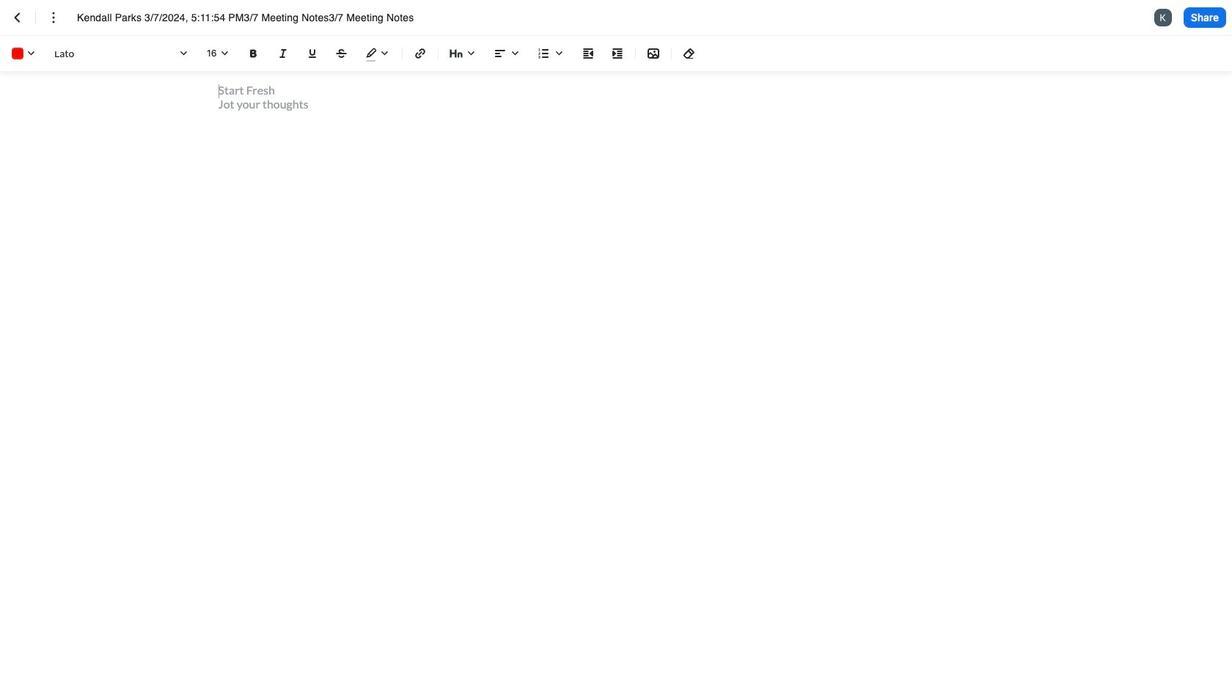 Task type: vqa. For each thing, say whether or not it's contained in the screenshot.
menu item
no



Task type: locate. For each thing, give the bounding box(es) containing it.
bold image
[[245, 45, 263, 62]]

more image
[[45, 9, 62, 26]]

insert image image
[[645, 45, 662, 62]]

None text field
[[77, 10, 441, 25]]

increase indent image
[[609, 45, 626, 62]]



Task type: describe. For each thing, give the bounding box(es) containing it.
underline image
[[304, 45, 321, 62]]

clear style image
[[681, 45, 698, 62]]

decrease indent image
[[579, 45, 597, 62]]

strikethrough image
[[333, 45, 351, 62]]

italic image
[[274, 45, 292, 62]]

all notes image
[[9, 9, 26, 26]]

kendall parks image
[[1154, 9, 1172, 26]]

link image
[[411, 45, 429, 62]]



